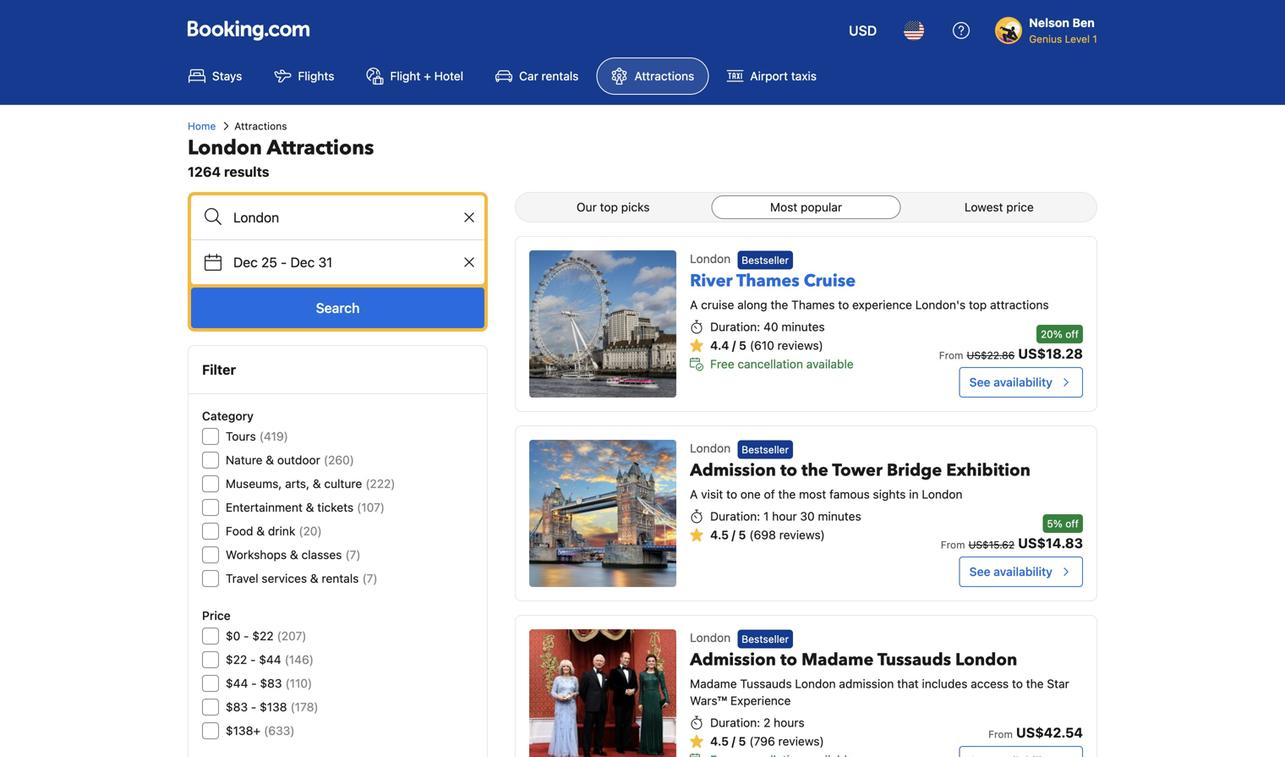 Task type: describe. For each thing, give the bounding box(es) containing it.
airport taxis
[[751, 69, 817, 83]]

$83 - $138 (178)
[[226, 700, 319, 714]]

flights
[[298, 69, 334, 83]]

& down classes at the bottom left
[[310, 571, 319, 585]]

31
[[318, 254, 333, 270]]

to inside river thames cruise a cruise along the thames to experience london's top attractions
[[838, 298, 849, 312]]

available
[[807, 357, 854, 371]]

classes
[[302, 548, 342, 562]]

results
[[224, 164, 269, 180]]

famous
[[830, 487, 870, 501]]

off for river thames cruise
[[1066, 328, 1079, 340]]

car
[[519, 69, 539, 83]]

tower
[[833, 459, 883, 482]]

5 for admission to the tower bridge exhibition
[[739, 528, 746, 542]]

food & drink (20)
[[226, 524, 322, 538]]

hotel
[[434, 69, 464, 83]]

museums, arts, & culture (222)
[[226, 477, 395, 491]]

- right the 25 on the left top of the page
[[281, 254, 287, 270]]

cruise
[[701, 298, 734, 312]]

food
[[226, 524, 253, 538]]

top inside river thames cruise a cruise along the thames to experience london's top attractions
[[969, 298, 987, 312]]

30
[[800, 509, 815, 523]]

london inside admission to the tower bridge exhibition a visit to one of the most famous sights in london
[[922, 487, 963, 501]]

a inside admission to the tower bridge exhibition a visit to one of the most famous sights in london
[[690, 487, 698, 501]]

flight
[[390, 69, 421, 83]]

$138
[[260, 700, 287, 714]]

5% off
[[1047, 518, 1079, 529]]

flights link
[[260, 58, 349, 95]]

taxis
[[791, 69, 817, 83]]

category
[[202, 409, 254, 423]]

us$42.54
[[1017, 724, 1083, 741]]

one
[[741, 487, 761, 501]]

admission to madame tussauds london madame tussauds london admission that includes access to the star wars™ experience
[[690, 648, 1070, 707]]

lowest price
[[965, 200, 1034, 214]]

level
[[1065, 33, 1090, 45]]

- for $83
[[251, 676, 257, 690]]

from us$22.86 us$18.28
[[939, 346, 1083, 362]]

exhibition
[[947, 459, 1031, 482]]

0 horizontal spatial $44
[[226, 676, 248, 690]]

star
[[1047, 677, 1070, 690]]

1 vertical spatial thames
[[792, 298, 835, 312]]

airport taxis link
[[712, 58, 831, 95]]

2 dec from the left
[[291, 254, 315, 270]]

1 vertical spatial $22
[[226, 653, 247, 667]]

/ for river thames cruise
[[732, 338, 736, 352]]

nature
[[226, 453, 263, 467]]

price
[[1007, 200, 1034, 214]]

most
[[771, 200, 798, 214]]

the up most in the bottom right of the page
[[802, 459, 829, 482]]

workshops
[[226, 548, 287, 562]]

0 vertical spatial $44
[[259, 653, 281, 667]]

4.4
[[711, 338, 729, 352]]

attractions link
[[597, 58, 709, 95]]

drink
[[268, 524, 295, 538]]

includes
[[922, 677, 968, 690]]

(178)
[[291, 700, 319, 714]]

flight + hotel link
[[352, 58, 478, 95]]

$44 - $83 (110)
[[226, 676, 312, 690]]

most popular
[[771, 200, 843, 214]]

stays link
[[174, 58, 257, 95]]

(698
[[750, 528, 776, 542]]

from for admission to the tower bridge exhibition
[[941, 539, 966, 551]]

1 vertical spatial attractions
[[235, 120, 287, 132]]

nature & outdoor (260)
[[226, 453, 354, 467]]

sights
[[873, 487, 906, 501]]

admission for admission to the tower bridge exhibition
[[690, 459, 776, 482]]

to up duration: 1 hour 30 minutes
[[781, 459, 798, 482]]

london attractions 1264 results
[[188, 134, 374, 180]]

arts,
[[285, 477, 310, 491]]

from us$42.54
[[989, 724, 1083, 741]]

40
[[764, 320, 779, 334]]

london up wars™
[[690, 631, 731, 645]]

4.5 for admission to the tower bridge exhibition
[[711, 528, 729, 542]]

a inside river thames cruise a cruise along the thames to experience london's top attractions
[[690, 298, 698, 312]]

from for river thames cruise
[[939, 349, 964, 361]]

& for outdoor
[[266, 453, 274, 467]]

0 horizontal spatial madame
[[690, 677, 737, 690]]

$138+ (633)
[[226, 724, 295, 738]]

filter
[[202, 362, 236, 378]]

entertainment & tickets (107)
[[226, 500, 385, 514]]

dec 25 - dec 31
[[233, 254, 333, 270]]

to up experience
[[781, 648, 798, 671]]

admission to madame tussauds london image
[[530, 629, 677, 757]]

(260)
[[324, 453, 354, 467]]

5 for river thames cruise
[[739, 338, 747, 352]]

4.5 / 5 (796 reviews)
[[711, 734, 824, 748]]

(419)
[[259, 429, 288, 443]]

20% off
[[1041, 328, 1079, 340]]

museums,
[[226, 477, 282, 491]]

1 inside "nelson ben genius level 1"
[[1093, 33, 1098, 45]]

1 dec from the left
[[233, 254, 258, 270]]

see availability for river thames cruise
[[970, 375, 1053, 389]]

duration: 2 hours
[[711, 715, 805, 729]]

nelson ben genius level 1
[[1030, 16, 1098, 45]]

our top picks
[[577, 200, 650, 214]]

bestseller for madame
[[742, 633, 789, 645]]

1 vertical spatial (7)
[[362, 571, 378, 585]]

(107)
[[357, 500, 385, 514]]

/ for admission to the tower bridge exhibition
[[732, 528, 736, 542]]

bestseller for cruise
[[742, 254, 789, 266]]

wars™
[[690, 693, 728, 707]]

tickets
[[317, 500, 354, 514]]

that
[[898, 677, 919, 690]]

5%
[[1047, 518, 1063, 529]]

4.5 for admission to madame tussauds london
[[711, 734, 729, 748]]

experience
[[731, 693, 791, 707]]

the inside the 'admission to madame tussauds london madame tussauds london admission that includes access to the star wars™ experience'
[[1027, 677, 1044, 690]]

& for tickets
[[306, 500, 314, 514]]

to left one
[[727, 487, 738, 501]]

cancellation
[[738, 357, 803, 371]]

london inside london attractions 1264 results
[[188, 134, 262, 162]]

admission for admission to madame tussauds london
[[690, 648, 776, 671]]

duration: 1 hour 30 minutes
[[711, 509, 862, 523]]

Where are you going? search field
[[191, 195, 485, 239]]



Task type: locate. For each thing, give the bounding box(es) containing it.
attractions inside london attractions 1264 results
[[267, 134, 374, 162]]

3 / from the top
[[732, 734, 736, 748]]

0 vertical spatial minutes
[[782, 320, 825, 334]]

dec left 31
[[291, 254, 315, 270]]

5 left (610
[[739, 338, 747, 352]]

1 horizontal spatial tussauds
[[878, 648, 952, 671]]

$0 - $22 (207)
[[226, 629, 307, 643]]

0 vertical spatial 1
[[1093, 33, 1098, 45]]

0 vertical spatial see availability
[[970, 375, 1053, 389]]

hour
[[772, 509, 797, 523]]

admission inside the 'admission to madame tussauds london madame tussauds london admission that includes access to the star wars™ experience'
[[690, 648, 776, 671]]

tussauds up experience
[[740, 677, 792, 690]]

1 bestseller from the top
[[742, 254, 789, 266]]

2 vertical spatial bestseller
[[742, 633, 789, 645]]

reviews) down 30
[[780, 528, 825, 542]]

5 for admission to madame tussauds london
[[739, 734, 746, 748]]

bestseller for the
[[742, 443, 789, 455]]

$0
[[226, 629, 240, 643]]

bestseller up experience
[[742, 633, 789, 645]]

tussauds up that
[[878, 648, 952, 671]]

1264
[[188, 164, 221, 180]]

reviews)
[[778, 338, 824, 352], [780, 528, 825, 542], [779, 734, 824, 748]]

1 vertical spatial $83
[[226, 700, 248, 714]]

1 vertical spatial /
[[732, 528, 736, 542]]

$44 up the $44 - $83 (110)
[[259, 653, 281, 667]]

(110)
[[285, 676, 312, 690]]

reviews) up free cancellation available
[[778, 338, 824, 352]]

& up travel services & rentals (7)
[[290, 548, 298, 562]]

5 left (796
[[739, 734, 746, 748]]

$44 down $22 - $44 (146)
[[226, 676, 248, 690]]

2 admission from the top
[[690, 648, 776, 671]]

dec left the 25 on the left top of the page
[[233, 254, 258, 270]]

2 4.5 from the top
[[711, 734, 729, 748]]

2 see availability from the top
[[970, 565, 1053, 579]]

$44
[[259, 653, 281, 667], [226, 676, 248, 690]]

- down $22 - $44 (146)
[[251, 676, 257, 690]]

(146)
[[285, 653, 314, 667]]

from inside from us$22.86 us$18.28
[[939, 349, 964, 361]]

1 horizontal spatial $83
[[260, 676, 282, 690]]

3 5 from the top
[[739, 734, 746, 748]]

1 vertical spatial tussauds
[[740, 677, 792, 690]]

workshops & classes (7)
[[226, 548, 361, 562]]

us$22.86
[[967, 349, 1015, 361]]

(7) down (107)
[[362, 571, 378, 585]]

1 duration: from the top
[[711, 320, 761, 334]]

off right the 5%
[[1066, 518, 1079, 529]]

tours
[[226, 429, 256, 443]]

1 right level
[[1093, 33, 1098, 45]]

(7) right classes at the bottom left
[[345, 548, 361, 562]]

travel services & rentals (7)
[[226, 571, 378, 585]]

0 horizontal spatial $83
[[226, 700, 248, 714]]

0 vertical spatial bestseller
[[742, 254, 789, 266]]

to right access at right
[[1012, 677, 1023, 690]]

car rentals link
[[481, 58, 593, 95]]

4.5 down wars™
[[711, 734, 729, 748]]

1 / from the top
[[732, 338, 736, 352]]

1 vertical spatial bestseller
[[742, 443, 789, 455]]

0 vertical spatial $83
[[260, 676, 282, 690]]

cruise
[[804, 269, 856, 292]]

1 horizontal spatial madame
[[802, 648, 874, 671]]

duration: for river thames cruise
[[711, 320, 761, 334]]

duration: for admission to the tower bridge exhibition
[[711, 509, 761, 523]]

the up 40
[[771, 298, 789, 312]]

2 5 from the top
[[739, 528, 746, 542]]

off for admission to the tower bridge exhibition
[[1066, 518, 1079, 529]]

0 vertical spatial availability
[[994, 375, 1053, 389]]

in
[[909, 487, 919, 501]]

admission inside admission to the tower bridge exhibition a visit to one of the most famous sights in london
[[690, 459, 776, 482]]

home link
[[188, 118, 216, 134]]

1 see availability from the top
[[970, 375, 1053, 389]]

- down $0 - $22 (207)
[[250, 653, 256, 667]]

see down 'us$22.86'
[[970, 375, 991, 389]]

-
[[281, 254, 287, 270], [244, 629, 249, 643], [250, 653, 256, 667], [251, 676, 257, 690], [251, 700, 257, 714]]

(633)
[[264, 724, 295, 738]]

4.5
[[711, 528, 729, 542], [711, 734, 729, 748]]

see down us$15.62
[[970, 565, 991, 579]]

popular
[[801, 200, 843, 214]]

$22 down '$0'
[[226, 653, 247, 667]]

- right '$0'
[[244, 629, 249, 643]]

- for $22
[[244, 629, 249, 643]]

thames down cruise
[[792, 298, 835, 312]]

thames up along on the right
[[737, 269, 800, 292]]

a
[[690, 298, 698, 312], [690, 487, 698, 501]]

&
[[266, 453, 274, 467], [313, 477, 321, 491], [306, 500, 314, 514], [257, 524, 265, 538], [290, 548, 298, 562], [310, 571, 319, 585]]

bridge
[[887, 459, 942, 482]]

of
[[764, 487, 775, 501]]

& left drink
[[257, 524, 265, 538]]

duration: down one
[[711, 509, 761, 523]]

2 duration: from the top
[[711, 509, 761, 523]]

& for drink
[[257, 524, 265, 538]]

usd
[[849, 22, 877, 38]]

availability for river thames cruise
[[994, 375, 1053, 389]]

2
[[764, 715, 771, 729]]

0 vertical spatial /
[[732, 338, 736, 352]]

airport
[[751, 69, 788, 83]]

river
[[690, 269, 733, 292]]

0 vertical spatial from
[[939, 349, 964, 361]]

see for admission to the tower bridge exhibition
[[970, 565, 991, 579]]

car rentals
[[519, 69, 579, 83]]

along
[[738, 298, 768, 312]]

1 vertical spatial see availability
[[970, 565, 1053, 579]]

london up river
[[690, 252, 731, 266]]

most
[[799, 487, 827, 501]]

2 bestseller from the top
[[742, 443, 789, 455]]

4.5 down visit
[[711, 528, 729, 542]]

reviews) down hours
[[779, 734, 824, 748]]

admission up wars™
[[690, 648, 776, 671]]

$83
[[260, 676, 282, 690], [226, 700, 248, 714]]

1 vertical spatial availability
[[994, 565, 1053, 579]]

madame
[[802, 648, 874, 671], [690, 677, 737, 690]]

minutes
[[782, 320, 825, 334], [818, 509, 862, 523]]

0 vertical spatial tussauds
[[878, 648, 952, 671]]

1 5 from the top
[[739, 338, 747, 352]]

1 vertical spatial $44
[[226, 676, 248, 690]]

see availability down "from us$15.62 us$14.83"
[[970, 565, 1053, 579]]

london up visit
[[690, 441, 731, 455]]

availability
[[994, 375, 1053, 389], [994, 565, 1053, 579]]

the inside river thames cruise a cruise along the thames to experience london's top attractions
[[771, 298, 789, 312]]

a left visit
[[690, 487, 698, 501]]

river thames cruise image
[[530, 250, 677, 398]]

5 left (698
[[739, 528, 746, 542]]

a left cruise
[[690, 298, 698, 312]]

entertainment
[[226, 500, 303, 514]]

admission up one
[[690, 459, 776, 482]]

1 vertical spatial from
[[941, 539, 966, 551]]

reviews) for the
[[780, 528, 825, 542]]

rentals down classes at the bottom left
[[322, 571, 359, 585]]

price
[[202, 609, 231, 623]]

1 vertical spatial 5
[[739, 528, 746, 542]]

your account menu nelson ben genius level 1 element
[[996, 8, 1105, 47]]

from left 'us$22.86'
[[939, 349, 964, 361]]

0 horizontal spatial $22
[[226, 653, 247, 667]]

+
[[424, 69, 431, 83]]

1 vertical spatial minutes
[[818, 509, 862, 523]]

minutes down famous
[[818, 509, 862, 523]]

off right the 20%
[[1066, 328, 1079, 340]]

off
[[1066, 328, 1079, 340], [1066, 518, 1079, 529]]

us$15.62
[[969, 539, 1015, 551]]

0 vertical spatial attractions
[[635, 69, 695, 83]]

2 a from the top
[[690, 487, 698, 501]]

hours
[[774, 715, 805, 729]]

visit
[[701, 487, 723, 501]]

- for $44
[[250, 653, 256, 667]]

bestseller
[[742, 254, 789, 266], [742, 443, 789, 455], [742, 633, 789, 645]]

tussauds
[[878, 648, 952, 671], [740, 677, 792, 690]]

2 vertical spatial reviews)
[[779, 734, 824, 748]]

2 availability from the top
[[994, 565, 1053, 579]]

& up (20) on the left bottom of page
[[306, 500, 314, 514]]

0 vertical spatial reviews)
[[778, 338, 824, 352]]

london up hours
[[795, 677, 836, 690]]

$138+
[[226, 724, 261, 738]]

availability for admission to the tower bridge exhibition
[[994, 565, 1053, 579]]

0 vertical spatial 4.5
[[711, 528, 729, 542]]

/ right 4.4
[[732, 338, 736, 352]]

1 see from the top
[[970, 375, 991, 389]]

1 vertical spatial top
[[969, 298, 987, 312]]

0 horizontal spatial (7)
[[345, 548, 361, 562]]

0 vertical spatial a
[[690, 298, 698, 312]]

reviews) for madame
[[779, 734, 824, 748]]

3 duration: from the top
[[711, 715, 761, 729]]

0 horizontal spatial 1
[[764, 509, 769, 523]]

2 see from the top
[[970, 565, 991, 579]]

/
[[732, 338, 736, 352], [732, 528, 736, 542], [732, 734, 736, 748]]

bestseller up along on the right
[[742, 254, 789, 266]]

see availability for admission to the tower bridge exhibition
[[970, 565, 1053, 579]]

london up access at right
[[956, 648, 1018, 671]]

1 vertical spatial 1
[[764, 509, 769, 523]]

4.4 / 5 (610 reviews)
[[711, 338, 824, 352]]

/ left (698
[[732, 528, 736, 542]]

$83 up $83 - $138 (178)
[[260, 676, 282, 690]]

0 horizontal spatial top
[[600, 200, 618, 214]]

home
[[188, 120, 216, 132]]

bestseller up "of"
[[742, 443, 789, 455]]

0 horizontal spatial tussauds
[[740, 677, 792, 690]]

1 vertical spatial a
[[690, 487, 698, 501]]

reviews) for cruise
[[778, 338, 824, 352]]

thames
[[737, 269, 800, 292], [792, 298, 835, 312]]

1 availability from the top
[[994, 375, 1053, 389]]

1 horizontal spatial 1
[[1093, 33, 1098, 45]]

availability down "from us$15.62 us$14.83"
[[994, 565, 1053, 579]]

0 vertical spatial off
[[1066, 328, 1079, 340]]

the right "of"
[[779, 487, 796, 501]]

see
[[970, 375, 991, 389], [970, 565, 991, 579]]

london's
[[916, 298, 966, 312]]

1 horizontal spatial $44
[[259, 653, 281, 667]]

us$18.28
[[1019, 346, 1083, 362]]

see availability down from us$22.86 us$18.28
[[970, 375, 1053, 389]]

0 vertical spatial rentals
[[542, 69, 579, 83]]

booking.com image
[[188, 20, 310, 41]]

1 horizontal spatial top
[[969, 298, 987, 312]]

& for classes
[[290, 548, 298, 562]]

london right in
[[922, 487, 963, 501]]

$22 up $22 - $44 (146)
[[252, 629, 274, 643]]

admission to the tower bridge exhibition a visit to one of the most famous sights in london
[[690, 459, 1031, 501]]

1 vertical spatial admission
[[690, 648, 776, 671]]

1 vertical spatial 4.5
[[711, 734, 729, 748]]

top
[[600, 200, 618, 214], [969, 298, 987, 312]]

lowest
[[965, 200, 1004, 214]]

2 vertical spatial duration:
[[711, 715, 761, 729]]

1 horizontal spatial dec
[[291, 254, 315, 270]]

20%
[[1041, 328, 1063, 340]]

admission to the tower bridge exhibition image
[[530, 440, 677, 587]]

1 horizontal spatial $22
[[252, 629, 274, 643]]

to down cruise
[[838, 298, 849, 312]]

2 vertical spatial /
[[732, 734, 736, 748]]

madame up wars™
[[690, 677, 737, 690]]

/ left (796
[[732, 734, 736, 748]]

25
[[261, 254, 277, 270]]

2 vertical spatial from
[[989, 728, 1013, 740]]

nelson
[[1030, 16, 1070, 30]]

top right our
[[600, 200, 618, 214]]

& down (419)
[[266, 453, 274, 467]]

from inside from us$42.54
[[989, 728, 1013, 740]]

0 vertical spatial admission
[[690, 459, 776, 482]]

1 horizontal spatial (7)
[[362, 571, 378, 585]]

2 vertical spatial attractions
[[267, 134, 374, 162]]

rentals right car
[[542, 69, 579, 83]]

1 horizontal spatial rentals
[[542, 69, 579, 83]]

duration: up 4.4
[[711, 320, 761, 334]]

1 vertical spatial duration:
[[711, 509, 761, 523]]

availability down from us$22.86 us$18.28
[[994, 375, 1053, 389]]

1 4.5 from the top
[[711, 528, 729, 542]]

madame up admission
[[802, 648, 874, 671]]

attractions
[[635, 69, 695, 83], [235, 120, 287, 132], [267, 134, 374, 162]]

$22 - $44 (146)
[[226, 653, 314, 667]]

london up 1264
[[188, 134, 262, 162]]

1 vertical spatial rentals
[[322, 571, 359, 585]]

1 vertical spatial see
[[970, 565, 991, 579]]

- left the '$138'
[[251, 700, 257, 714]]

see for river thames cruise
[[970, 375, 991, 389]]

from left us$42.54
[[989, 728, 1013, 740]]

0 vertical spatial duration:
[[711, 320, 761, 334]]

1 left hour
[[764, 509, 769, 523]]

1 vertical spatial off
[[1066, 518, 1079, 529]]

(20)
[[299, 524, 322, 538]]

0 vertical spatial top
[[600, 200, 618, 214]]

1 admission from the top
[[690, 459, 776, 482]]

(796
[[750, 734, 775, 748]]

experience
[[853, 298, 913, 312]]

from inside "from us$15.62 us$14.83"
[[941, 539, 966, 551]]

top right london's
[[969, 298, 987, 312]]

$83 up '$138+'
[[226, 700, 248, 714]]

2 / from the top
[[732, 528, 736, 542]]

1
[[1093, 33, 1098, 45], [764, 509, 769, 523]]

duration: left 2 on the right of the page
[[711, 715, 761, 729]]

0 vertical spatial 5
[[739, 338, 747, 352]]

0 vertical spatial see
[[970, 375, 991, 389]]

3 bestseller from the top
[[742, 633, 789, 645]]

access
[[971, 677, 1009, 690]]

0 horizontal spatial dec
[[233, 254, 258, 270]]

minutes right 40
[[782, 320, 825, 334]]

the
[[771, 298, 789, 312], [802, 459, 829, 482], [779, 487, 796, 501], [1027, 677, 1044, 690]]

duration: for admission to madame tussauds london
[[711, 715, 761, 729]]

0 vertical spatial thames
[[737, 269, 800, 292]]

genius
[[1030, 33, 1063, 45]]

& right arts,
[[313, 477, 321, 491]]

outdoor
[[277, 453, 320, 467]]

1 vertical spatial reviews)
[[780, 528, 825, 542]]

- for $138
[[251, 700, 257, 714]]

1 off from the top
[[1066, 328, 1079, 340]]

admission
[[839, 677, 894, 690]]

ben
[[1073, 16, 1095, 30]]

2 off from the top
[[1066, 518, 1079, 529]]

stays
[[212, 69, 242, 83]]

0 horizontal spatial rentals
[[322, 571, 359, 585]]

0 vertical spatial madame
[[802, 648, 874, 671]]

flight + hotel
[[390, 69, 464, 83]]

0 vertical spatial $22
[[252, 629, 274, 643]]

0 vertical spatial (7)
[[345, 548, 361, 562]]

1 vertical spatial madame
[[690, 677, 737, 690]]

from left us$15.62
[[941, 539, 966, 551]]

2 vertical spatial 5
[[739, 734, 746, 748]]

us$14.83
[[1019, 535, 1083, 551]]

the left star
[[1027, 677, 1044, 690]]

/ for admission to madame tussauds london
[[732, 734, 736, 748]]

1 a from the top
[[690, 298, 698, 312]]



Task type: vqa. For each thing, say whether or not it's contained in the screenshot.
Customer
no



